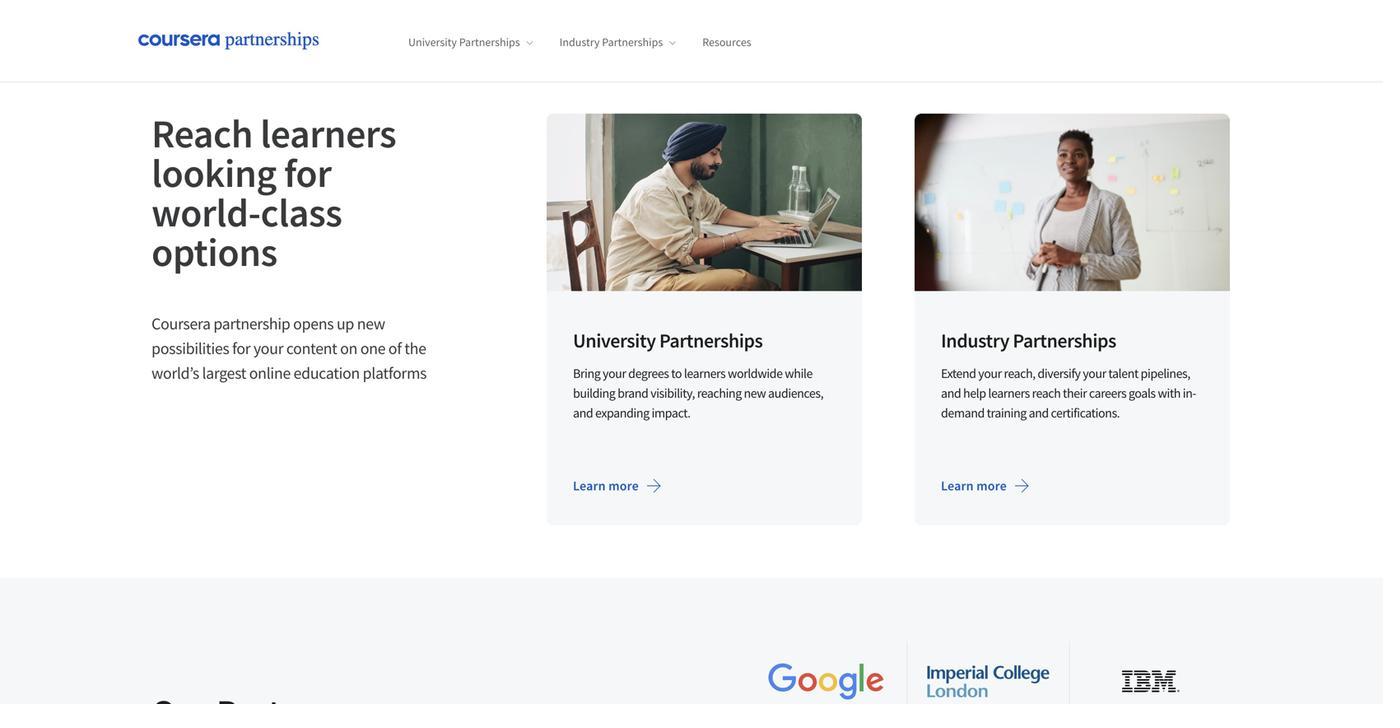 Task type: describe. For each thing, give the bounding box(es) containing it.
learn more for industry
[[941, 478, 1007, 494]]

google image
[[765, 662, 887, 701]]

your up 'help'
[[979, 365, 1002, 382]]

learn more for university
[[573, 478, 639, 494]]

opens
[[293, 313, 334, 334]]

0 horizontal spatial industry partnerships
[[560, 35, 663, 50]]

world-
[[152, 188, 261, 237]]

1 horizontal spatial industry
[[941, 328, 1010, 353]]

pipelines,
[[1141, 365, 1191, 382]]

online
[[249, 363, 291, 383]]

education
[[294, 363, 360, 383]]

options
[[152, 227, 277, 277]]

reach
[[152, 109, 253, 158]]

audiences,
[[769, 385, 824, 402]]

2 horizontal spatial and
[[1029, 405, 1049, 421]]

the
[[405, 338, 426, 359]]

new inside "coursera partnership opens up new possibilities for your content on one of the world's largest online education platforms"
[[357, 313, 385, 334]]

reach,
[[1004, 365, 1036, 382]]

largest
[[202, 363, 246, 383]]

their
[[1063, 385, 1087, 402]]

for inside "coursera partnership opens up new possibilities for your content on one of the world's largest online education platforms"
[[232, 338, 251, 359]]

degrees
[[629, 365, 669, 382]]

industry partnerships link
[[560, 35, 676, 50]]

and inside the bring your degrees to learners worldwide while building brand visibility, reaching new audiences, and expanding impact.
[[573, 405, 593, 421]]

reaching
[[697, 385, 742, 402]]

platforms
[[363, 363, 427, 383]]

more for industry
[[977, 478, 1007, 494]]

diversify
[[1038, 365, 1081, 382]]

industry partnerships image
[[915, 114, 1231, 291]]

coursera partnership opens up new possibilities for your content on one of the world's largest online education platforms
[[152, 313, 427, 383]]

resources
[[703, 35, 752, 50]]

university partnerships image
[[547, 114, 862, 291]]

help
[[964, 385, 987, 402]]

your up careers
[[1083, 365, 1107, 382]]

learn for university partnerships
[[573, 478, 606, 494]]

one
[[361, 338, 386, 359]]

0 horizontal spatial university partnerships
[[409, 35, 520, 50]]

partnership
[[214, 313, 290, 334]]

goals
[[1129, 385, 1156, 402]]

resources link
[[703, 35, 752, 50]]

extend
[[941, 365, 977, 382]]

more for university
[[609, 478, 639, 494]]

talent
[[1109, 365, 1139, 382]]

0 horizontal spatial university
[[409, 35, 457, 50]]

while
[[785, 365, 813, 382]]



Task type: locate. For each thing, give the bounding box(es) containing it.
2 vertical spatial learners
[[989, 385, 1030, 402]]

1 horizontal spatial learn more link
[[928, 466, 1044, 506]]

learn more
[[573, 478, 639, 494], [941, 478, 1007, 494]]

1 learn more from the left
[[573, 478, 639, 494]]

bring
[[573, 365, 601, 382]]

possibilities
[[152, 338, 229, 359]]

bring your degrees to learners worldwide while building brand visibility, reaching new audiences, and expanding impact.
[[573, 365, 824, 421]]

0 horizontal spatial industry
[[560, 35, 600, 50]]

partnerships
[[459, 35, 520, 50], [602, 35, 663, 50], [660, 328, 763, 353], [1013, 328, 1117, 353]]

visibility,
[[651, 385, 695, 402]]

1 vertical spatial university
[[573, 328, 656, 353]]

0 horizontal spatial learn more
[[573, 478, 639, 494]]

0 horizontal spatial and
[[573, 405, 593, 421]]

new inside the bring your degrees to learners worldwide while building brand visibility, reaching new audiences, and expanding impact.
[[744, 385, 766, 402]]

0 horizontal spatial learn more link
[[560, 466, 675, 506]]

2 more from the left
[[977, 478, 1007, 494]]

2 learn more from the left
[[941, 478, 1007, 494]]

new down worldwide
[[744, 385, 766, 402]]

coursera
[[152, 313, 211, 334]]

learn down expanding
[[573, 478, 606, 494]]

university
[[409, 35, 457, 50], [573, 328, 656, 353]]

ibm leader logo image
[[1118, 648, 1185, 704]]

and
[[941, 385, 961, 402], [573, 405, 593, 421], [1029, 405, 1049, 421]]

your up brand
[[603, 365, 626, 382]]

more
[[609, 478, 639, 494], [977, 478, 1007, 494]]

and down 'building'
[[573, 405, 593, 421]]

certifications.
[[1051, 405, 1120, 421]]

1 horizontal spatial more
[[977, 478, 1007, 494]]

0 vertical spatial new
[[357, 313, 385, 334]]

reach learners looking for world-class options
[[152, 109, 396, 277]]

learn more down the demand
[[941, 478, 1007, 494]]

your up online
[[254, 338, 283, 359]]

0 horizontal spatial learn
[[573, 478, 606, 494]]

impact.
[[652, 405, 691, 421]]

learn more link for university
[[560, 466, 675, 506]]

learn more link down expanding
[[560, 466, 675, 506]]

university partnerships link
[[409, 35, 533, 50]]

expanding
[[596, 405, 650, 421]]

content
[[286, 338, 337, 359]]

of
[[389, 338, 402, 359]]

1 vertical spatial learners
[[684, 365, 726, 382]]

industry partnerships
[[560, 35, 663, 50], [941, 328, 1117, 353]]

1 learn from the left
[[573, 478, 606, 494]]

worldwide
[[728, 365, 783, 382]]

2 learn more link from the left
[[928, 466, 1044, 506]]

on
[[340, 338, 358, 359]]

up
[[337, 313, 354, 334]]

learn more link
[[560, 466, 675, 506], [928, 466, 1044, 506]]

1 more from the left
[[609, 478, 639, 494]]

and down reach
[[1029, 405, 1049, 421]]

2 learn from the left
[[941, 478, 974, 494]]

1 horizontal spatial learn more
[[941, 478, 1007, 494]]

learn more link for industry
[[928, 466, 1044, 506]]

your
[[254, 338, 283, 359], [603, 365, 626, 382], [979, 365, 1002, 382], [1083, 365, 1107, 382]]

your inside the bring your degrees to learners worldwide while building brand visibility, reaching new audiences, and expanding impact.
[[603, 365, 626, 382]]

1 vertical spatial industry partnerships
[[941, 328, 1117, 353]]

1 learn more link from the left
[[560, 466, 675, 506]]

with
[[1158, 385, 1181, 402]]

imperial college london image
[[928, 666, 1050, 698]]

0 horizontal spatial for
[[232, 338, 251, 359]]

1 vertical spatial university partnerships
[[573, 328, 763, 353]]

0 vertical spatial for
[[284, 148, 332, 198]]

learners inside extend your reach, diversify your talent pipelines, and help learners reach their careers goals with in- demand training and certifications.
[[989, 385, 1030, 402]]

1 horizontal spatial learn
[[941, 478, 974, 494]]

reach
[[1033, 385, 1061, 402]]

1 horizontal spatial industry partnerships
[[941, 328, 1117, 353]]

for
[[284, 148, 332, 198], [232, 338, 251, 359]]

extend your reach, diversify your talent pipelines, and help learners reach their careers goals with in- demand training and certifications.
[[941, 365, 1197, 421]]

0 vertical spatial industry
[[560, 35, 600, 50]]

careers
[[1090, 385, 1127, 402]]

0 horizontal spatial learners
[[260, 109, 396, 158]]

looking
[[152, 148, 277, 198]]

1 horizontal spatial learners
[[684, 365, 726, 382]]

0 vertical spatial university partnerships
[[409, 35, 520, 50]]

0 vertical spatial learners
[[260, 109, 396, 158]]

more down training
[[977, 478, 1007, 494]]

learners
[[260, 109, 396, 158], [684, 365, 726, 382], [989, 385, 1030, 402]]

more down expanding
[[609, 478, 639, 494]]

learn down the demand
[[941, 478, 974, 494]]

world's
[[152, 363, 199, 383]]

1 vertical spatial new
[[744, 385, 766, 402]]

1 horizontal spatial and
[[941, 385, 961, 402]]

1 horizontal spatial university partnerships
[[573, 328, 763, 353]]

brand
[[618, 385, 649, 402]]

coursera partnerships image
[[138, 30, 336, 52]]

0 vertical spatial industry partnerships
[[560, 35, 663, 50]]

university partnerships
[[409, 35, 520, 50], [573, 328, 763, 353]]

learn more link down training
[[928, 466, 1044, 506]]

and down extend
[[941, 385, 961, 402]]

in-
[[1183, 385, 1197, 402]]

1 vertical spatial industry
[[941, 328, 1010, 353]]

demand
[[941, 405, 985, 421]]

new
[[357, 313, 385, 334], [744, 385, 766, 402]]

1 horizontal spatial new
[[744, 385, 766, 402]]

learn more down expanding
[[573, 478, 639, 494]]

learners inside the bring your degrees to learners worldwide while building brand visibility, reaching new audiences, and expanding impact.
[[684, 365, 726, 382]]

your inside "coursera partnership opens up new possibilities for your content on one of the world's largest online education platforms"
[[254, 338, 283, 359]]

for inside reach learners looking for world-class options
[[284, 148, 332, 198]]

1 horizontal spatial for
[[284, 148, 332, 198]]

learners inside reach learners looking for world-class options
[[260, 109, 396, 158]]

0 vertical spatial university
[[409, 35, 457, 50]]

0 horizontal spatial new
[[357, 313, 385, 334]]

class
[[261, 188, 342, 237]]

training
[[987, 405, 1027, 421]]

learn for industry partnerships
[[941, 478, 974, 494]]

0 horizontal spatial more
[[609, 478, 639, 494]]

learn
[[573, 478, 606, 494], [941, 478, 974, 494]]

industry
[[560, 35, 600, 50], [941, 328, 1010, 353]]

building
[[573, 385, 616, 402]]

1 vertical spatial for
[[232, 338, 251, 359]]

new up one
[[357, 313, 385, 334]]

2 horizontal spatial learners
[[989, 385, 1030, 402]]

to
[[671, 365, 682, 382]]

1 horizontal spatial university
[[573, 328, 656, 353]]



Task type: vqa. For each thing, say whether or not it's contained in the screenshot.
the rightmost Learn more
yes



